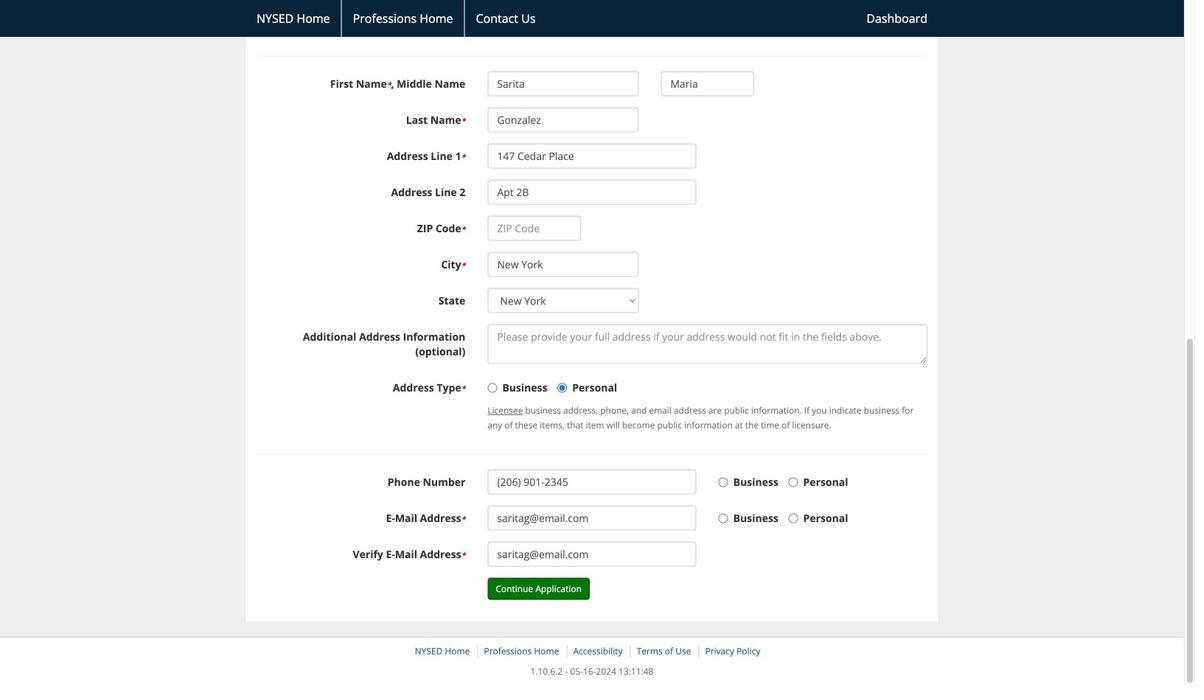 Task type: describe. For each thing, give the bounding box(es) containing it.
Please re-enter your e-mail address. text field
[[488, 542, 697, 567]]

Address Line 1 text field
[[488, 144, 697, 169]]

First Name text field
[[488, 71, 639, 96]]

Middle Name text field
[[661, 71, 755, 96]]

Email text field
[[488, 506, 697, 531]]

Please provide your full address if your address would not fit in the fields above. text field
[[488, 324, 928, 364]]

Enter phone number (optional) text field
[[488, 470, 697, 495]]



Task type: locate. For each thing, give the bounding box(es) containing it.
None submit
[[488, 578, 590, 600]]

None radio
[[488, 383, 497, 393], [789, 478, 799, 487], [719, 514, 729, 523], [488, 383, 497, 393], [789, 478, 799, 487], [719, 514, 729, 523]]

None radio
[[558, 383, 567, 393], [719, 478, 729, 487], [789, 514, 799, 523], [558, 383, 567, 393], [719, 478, 729, 487], [789, 514, 799, 523]]

Address Line 2 text field
[[488, 180, 697, 205]]

ZIP Code text field
[[488, 216, 581, 241]]

City text field
[[488, 252, 639, 277]]

Last Name text field
[[488, 107, 639, 133]]



Task type: vqa. For each thing, say whether or not it's contained in the screenshot.
check Image
no



